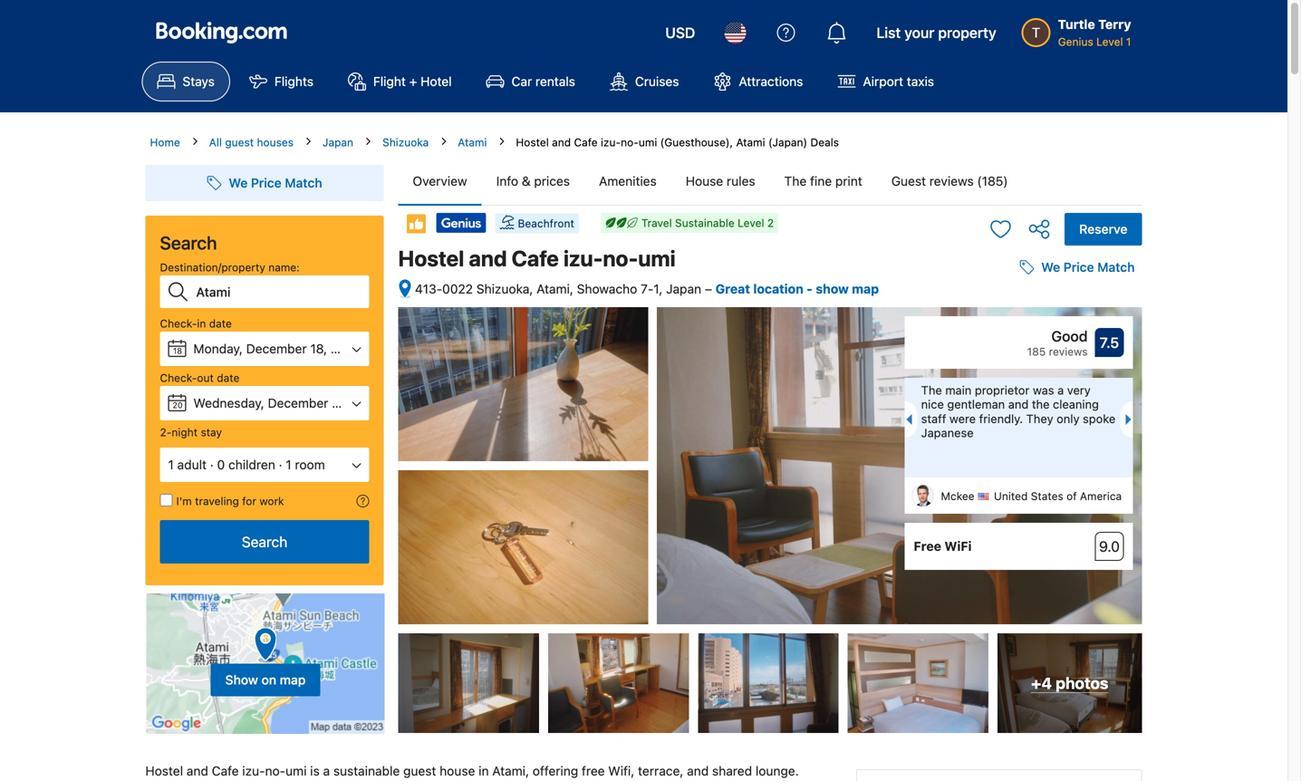Task type: vqa. For each thing, say whether or not it's contained in the screenshot.
5 to the bottom
no



Task type: locate. For each thing, give the bounding box(es) containing it.
rated good element
[[914, 326, 1088, 347]]

1 vertical spatial cafe
[[512, 246, 559, 271]]

hostel for hostel and cafe izu-no-umi (guesthouse), atami (japan) deals
[[516, 136, 549, 149]]

search
[[160, 232, 217, 253], [242, 533, 288, 551]]

izu- up the amenities
[[601, 136, 621, 149]]

cafe left is on the bottom of the page
[[212, 764, 239, 779]]

0 vertical spatial a
[[1058, 384, 1064, 397]]

december left "20,"
[[268, 396, 329, 411]]

0 vertical spatial date
[[209, 317, 232, 330]]

0 horizontal spatial we price match
[[229, 175, 322, 190]]

all
[[209, 136, 222, 149]]

2 vertical spatial izu-
[[242, 764, 265, 779]]

0 horizontal spatial cafe
[[212, 764, 239, 779]]

1 vertical spatial umi
[[639, 246, 676, 271]]

guest left house
[[403, 764, 436, 779]]

the
[[785, 174, 807, 189], [922, 384, 943, 397]]

1 vertical spatial atami,
[[493, 764, 529, 779]]

united states of america
[[994, 490, 1122, 503]]

check- down 18
[[160, 372, 197, 384]]

0 horizontal spatial search
[[160, 232, 217, 253]]

18,
[[310, 341, 327, 356]]

2 vertical spatial umi
[[286, 764, 307, 779]]

the for the fine print
[[785, 174, 807, 189]]

we down all guest houses link on the left top of page
[[229, 175, 248, 190]]

1 vertical spatial we
[[1042, 260, 1061, 275]]

2 vertical spatial cafe
[[212, 764, 239, 779]]

and
[[552, 136, 571, 149], [469, 246, 507, 271], [1009, 398, 1029, 411], [187, 764, 208, 779], [687, 764, 709, 779]]

1 check- from the top
[[160, 317, 197, 330]]

house
[[686, 174, 724, 189]]

the inside the main proprietor was a very nice gentleman and the cleaning staff were friendly.  they only spoke japanese
[[922, 384, 943, 397]]

turtle
[[1059, 17, 1096, 32]]

1 vertical spatial no-
[[603, 246, 639, 271]]

0 vertical spatial price
[[251, 175, 282, 190]]

a right "was"
[[1058, 384, 1064, 397]]

check- for out
[[160, 372, 197, 384]]

0
[[217, 457, 225, 472]]

0 vertical spatial the
[[785, 174, 807, 189]]

· left 0
[[210, 457, 214, 472]]

reviews
[[930, 174, 974, 189], [1049, 345, 1088, 358]]

1 horizontal spatial 1
[[286, 457, 292, 472]]

18
[[173, 346, 182, 356]]

a right is on the bottom of the page
[[323, 764, 330, 779]]

guest
[[892, 174, 926, 189]]

0 horizontal spatial reviews
[[930, 174, 974, 189]]

2 horizontal spatial hostel
[[516, 136, 549, 149]]

cafe for hostel and cafe izu-no-umi is a sustainable guest house in atami, offering free wifi, terrace, and shared lounge.
[[212, 764, 239, 779]]

1 horizontal spatial reviews
[[1049, 345, 1088, 358]]

nice
[[922, 398, 944, 411]]

1 vertical spatial december
[[268, 396, 329, 411]]

map right show
[[852, 281, 879, 296]]

reviews left (185) on the right of the page
[[930, 174, 974, 189]]

1 horizontal spatial search
[[242, 533, 288, 551]]

showacho
[[577, 281, 638, 296]]

0 vertical spatial cafe
[[574, 136, 598, 149]]

booking.com image
[[156, 22, 287, 44]]

1 vertical spatial price
[[1064, 260, 1095, 275]]

· right children
[[279, 457, 282, 472]]

0 horizontal spatial map
[[280, 673, 306, 688]]

umi up 1,
[[639, 246, 676, 271]]

hostel for hostel and cafe izu-no-umi is a sustainable guest house in atami, offering free wifi, terrace, and shared lounge.
[[145, 764, 183, 779]]

0 vertical spatial search
[[160, 232, 217, 253]]

we price match button down reserve 'button' on the right top of page
[[1013, 251, 1143, 284]]

we price match down reserve 'button' on the right top of page
[[1042, 260, 1135, 275]]

valign  initial image
[[406, 213, 427, 235]]

1 horizontal spatial the
[[922, 384, 943, 397]]

list
[[877, 24, 901, 41]]

if you select this option, we'll show you popular business travel features like breakfast, wifi and free parking. image
[[357, 495, 369, 508], [357, 495, 369, 508]]

and for hostel and cafe izu-no-umi (guesthouse), atami (japan) deals
[[552, 136, 571, 149]]

umi for hostel and cafe izu-no-umi is a sustainable guest house in atami, offering free wifi, terrace, and shared lounge.
[[286, 764, 307, 779]]

in up monday,
[[197, 317, 206, 330]]

umi left is on the bottom of the page
[[286, 764, 307, 779]]

1 vertical spatial level
[[738, 217, 765, 229]]

flights link
[[234, 62, 329, 102]]

price down reserve 'button' on the right top of page
[[1064, 260, 1095, 275]]

atami, left offering at the bottom left of page
[[493, 764, 529, 779]]

lounge.
[[756, 764, 799, 779]]

date
[[209, 317, 232, 330], [217, 372, 240, 384]]

1 vertical spatial izu-
[[564, 246, 603, 271]]

guest right all
[[225, 136, 254, 149]]

0 horizontal spatial japan
[[323, 136, 354, 149]]

0 horizontal spatial hostel
[[145, 764, 183, 779]]

level left 2
[[738, 217, 765, 229]]

we price match down houses
[[229, 175, 322, 190]]

december for wednesday,
[[268, 396, 329, 411]]

izu- for hostel and cafe izu-no-umi
[[564, 246, 603, 271]]

a
[[1058, 384, 1064, 397], [323, 764, 330, 779]]

1 horizontal spatial we price match button
[[1013, 251, 1143, 284]]

cafe down beachfront at top left
[[512, 246, 559, 271]]

attractions
[[739, 74, 804, 89]]

2023 right 18,
[[331, 341, 361, 356]]

1 horizontal spatial we price match
[[1042, 260, 1135, 275]]

umi for hostel and cafe izu-no-umi
[[639, 246, 676, 271]]

0 horizontal spatial the
[[785, 174, 807, 189]]

we for bottom "we price match" dropdown button
[[1042, 260, 1061, 275]]

for
[[242, 495, 257, 508]]

adult
[[177, 457, 207, 472]]

1 vertical spatial reviews
[[1049, 345, 1088, 358]]

0 horizontal spatial we
[[229, 175, 248, 190]]

0 vertical spatial level
[[1097, 35, 1124, 48]]

0 horizontal spatial in
[[197, 317, 206, 330]]

1 vertical spatial map
[[280, 673, 306, 688]]

1 vertical spatial search
[[242, 533, 288, 551]]

we inside search section
[[229, 175, 248, 190]]

date for check-in date
[[209, 317, 232, 330]]

1 horizontal spatial level
[[1097, 35, 1124, 48]]

0 vertical spatial umi
[[639, 136, 657, 149]]

shared
[[713, 764, 753, 779]]

price down houses
[[251, 175, 282, 190]]

guest inside the hostel and cafe izu-no-umi is a sustainable guest house in atami, offering free wifi, terrace, and shared lounge.
[[403, 764, 436, 779]]

cafe up amenities link
[[574, 136, 598, 149]]

level
[[1097, 35, 1124, 48], [738, 217, 765, 229]]

date up monday,
[[209, 317, 232, 330]]

the up nice
[[922, 384, 943, 397]]

were
[[950, 412, 976, 425]]

1 horizontal spatial atami
[[736, 136, 766, 149]]

shizuoka
[[383, 136, 429, 149]]

travel sustainable level 2
[[642, 217, 774, 229]]

1 vertical spatial we price match
[[1042, 260, 1135, 275]]

info & prices
[[496, 174, 570, 189]]

1 horizontal spatial hostel
[[398, 246, 464, 271]]

1,
[[654, 281, 663, 296]]

guest reviews (185) link
[[877, 158, 1023, 205]]

december left 18,
[[246, 341, 307, 356]]

1 vertical spatial the
[[922, 384, 943, 397]]

taxis
[[907, 74, 935, 89]]

0 vertical spatial japan
[[323, 136, 354, 149]]

1 horizontal spatial atami,
[[537, 281, 574, 296]]

match inside search section
[[285, 175, 322, 190]]

map
[[852, 281, 879, 296], [280, 673, 306, 688]]

2023 for wednesday, december 20, 2023
[[354, 396, 385, 411]]

(japan)
[[769, 136, 808, 149]]

no- up showacho on the top left of page
[[603, 246, 639, 271]]

map inside search section
[[280, 673, 306, 688]]

0 vertical spatial izu-
[[601, 136, 621, 149]]

your account menu turtle terry genius level 1 element
[[1022, 8, 1139, 50]]

1 down terry
[[1127, 35, 1132, 48]]

we price match button down houses
[[200, 167, 330, 199]]

shizuoka link
[[383, 134, 429, 150]]

search up destination/property
[[160, 232, 217, 253]]

very
[[1068, 384, 1091, 397]]

on
[[262, 673, 277, 688]]

2023
[[331, 341, 361, 356], [354, 396, 385, 411]]

2 vertical spatial hostel
[[145, 764, 183, 779]]

1 horizontal spatial map
[[852, 281, 879, 296]]

umi inside the hostel and cafe izu-no-umi is a sustainable guest house in atami, offering free wifi, terrace, and shared lounge.
[[286, 764, 307, 779]]

we price match button inside search section
[[200, 167, 330, 199]]

wifi
[[945, 539, 972, 554]]

0 vertical spatial we
[[229, 175, 248, 190]]

no- inside the hostel and cafe izu-no-umi is a sustainable guest house in atami, offering free wifi, terrace, and shared lounge.
[[265, 764, 286, 779]]

atami,
[[537, 281, 574, 296], [493, 764, 529, 779]]

0 vertical spatial match
[[285, 175, 322, 190]]

1 vertical spatial 2023
[[354, 396, 385, 411]]

1 vertical spatial in
[[479, 764, 489, 779]]

no- for hostel and cafe izu-no-umi (guesthouse), atami (japan) deals
[[621, 136, 639, 149]]

1 horizontal spatial price
[[1064, 260, 1095, 275]]

1
[[1127, 35, 1132, 48], [168, 457, 174, 472], [286, 457, 292, 472]]

0 vertical spatial we price match button
[[200, 167, 330, 199]]

0 horizontal spatial 1
[[168, 457, 174, 472]]

0 horizontal spatial level
[[738, 217, 765, 229]]

japan
[[323, 136, 354, 149], [666, 281, 702, 296]]

0 horizontal spatial price
[[251, 175, 282, 190]]

0 horizontal spatial ·
[[210, 457, 214, 472]]

1 horizontal spatial in
[[479, 764, 489, 779]]

0 horizontal spatial atami,
[[493, 764, 529, 779]]

search down 'work'
[[242, 533, 288, 551]]

0 horizontal spatial atami
[[458, 136, 487, 149]]

no- left is on the bottom of the page
[[265, 764, 286, 779]]

previous image
[[902, 414, 912, 425]]

1 vertical spatial guest
[[403, 764, 436, 779]]

no- up the amenities
[[621, 136, 639, 149]]

1 left the room
[[286, 457, 292, 472]]

house rules link
[[672, 158, 770, 205]]

0 vertical spatial december
[[246, 341, 307, 356]]

1 vertical spatial a
[[323, 764, 330, 779]]

night
[[172, 426, 198, 439]]

1 vertical spatial hostel
[[398, 246, 464, 271]]

i'm traveling for work
[[176, 495, 284, 508]]

we price match button
[[200, 167, 330, 199], [1013, 251, 1143, 284]]

1 vertical spatial date
[[217, 372, 240, 384]]

japan link
[[323, 134, 354, 150]]

1 horizontal spatial guest
[[403, 764, 436, 779]]

1 vertical spatial match
[[1098, 260, 1135, 275]]

2023 right "20,"
[[354, 396, 385, 411]]

1 horizontal spatial cafe
[[512, 246, 559, 271]]

the left fine
[[785, 174, 807, 189]]

cafe for hostel and cafe izu-no-umi
[[512, 246, 559, 271]]

genius
[[1059, 35, 1094, 48]]

0 horizontal spatial we price match button
[[200, 167, 330, 199]]

reviews inside guest reviews (185) link
[[930, 174, 974, 189]]

overview link
[[398, 158, 482, 205]]

0 vertical spatial atami,
[[537, 281, 574, 296]]

2 vertical spatial no-
[[265, 764, 286, 779]]

izu- up showacho on the top left of page
[[564, 246, 603, 271]]

umi
[[639, 136, 657, 149], [639, 246, 676, 271], [286, 764, 307, 779]]

0 vertical spatial reviews
[[930, 174, 974, 189]]

price inside search section
[[251, 175, 282, 190]]

airport
[[863, 74, 904, 89]]

atami left (japan)
[[736, 136, 766, 149]]

house
[[440, 764, 475, 779]]

0 vertical spatial we price match
[[229, 175, 322, 190]]

1 horizontal spatial match
[[1098, 260, 1135, 275]]

mckee
[[941, 490, 975, 503]]

0 horizontal spatial match
[[285, 175, 322, 190]]

2 horizontal spatial cafe
[[574, 136, 598, 149]]

20
[[172, 401, 183, 410]]

a inside the hostel and cafe izu-no-umi is a sustainable guest house in atami, offering free wifi, terrace, and shared lounge.
[[323, 764, 330, 779]]

0 vertical spatial check-
[[160, 317, 197, 330]]

0 vertical spatial in
[[197, 317, 206, 330]]

japan left –
[[666, 281, 702, 296]]

scored 7.5 element
[[1096, 328, 1125, 357]]

1 horizontal spatial a
[[1058, 384, 1064, 397]]

search button
[[160, 520, 369, 564]]

-
[[807, 281, 813, 296]]

izu- left is on the bottom of the page
[[242, 764, 265, 779]]

1 horizontal spatial we
[[1042, 260, 1061, 275]]

in right house
[[479, 764, 489, 779]]

413-
[[415, 281, 442, 296]]

0 horizontal spatial a
[[323, 764, 330, 779]]

1 horizontal spatial japan
[[666, 281, 702, 296]]

level down terry
[[1097, 35, 1124, 48]]

izu- inside the hostel and cafe izu-no-umi is a sustainable guest house in atami, offering free wifi, terrace, and shared lounge.
[[242, 764, 265, 779]]

map right on in the left bottom of the page
[[280, 673, 306, 688]]

0 vertical spatial guest
[[225, 136, 254, 149]]

date right out
[[217, 372, 240, 384]]

amenities
[[599, 174, 657, 189]]

hostel for hostel and cafe izu-no-umi
[[398, 246, 464, 271]]

japan right houses
[[323, 136, 354, 149]]

atami, inside the hostel and cafe izu-no-umi is a sustainable guest house in atami, offering free wifi, terrace, and shared lounge.
[[493, 764, 529, 779]]

and for hostel and cafe izu-no-umi
[[469, 246, 507, 271]]

1 vertical spatial check-
[[160, 372, 197, 384]]

1 left the adult
[[168, 457, 174, 472]]

0 vertical spatial no-
[[621, 136, 639, 149]]

we for "we price match" dropdown button in search section
[[229, 175, 248, 190]]

no-
[[621, 136, 639, 149], [603, 246, 639, 271], [265, 764, 286, 779]]

cafe inside the hostel and cafe izu-no-umi is a sustainable guest house in atami, offering free wifi, terrace, and shared lounge.
[[212, 764, 239, 779]]

9.0
[[1100, 538, 1120, 555]]

atami up overview
[[458, 136, 487, 149]]

umi up the amenities
[[639, 136, 657, 149]]

shizuoka,
[[477, 281, 533, 296]]

1 horizontal spatial ·
[[279, 457, 282, 472]]

reviews down good
[[1049, 345, 1088, 358]]

children
[[228, 457, 275, 472]]

and inside the main proprietor was a very nice gentleman and the cleaning staff were friendly.  they only spoke japanese
[[1009, 398, 1029, 411]]

match down houses
[[285, 175, 322, 190]]

atami, down hostel and cafe izu-no-umi
[[537, 281, 574, 296]]

match down reserve 'button' on the right top of page
[[1098, 260, 1135, 275]]

0 vertical spatial map
[[852, 281, 879, 296]]

0 vertical spatial hostel
[[516, 136, 549, 149]]

reserve
[[1080, 222, 1128, 237]]

hostel inside the hostel and cafe izu-no-umi is a sustainable guest house in atami, offering free wifi, terrace, and shared lounge.
[[145, 764, 183, 779]]

0 vertical spatial 2023
[[331, 341, 361, 356]]

we up good
[[1042, 260, 1061, 275]]

7.5
[[1100, 334, 1120, 351]]

cruises
[[635, 74, 679, 89]]

check- up 18
[[160, 317, 197, 330]]

2 horizontal spatial 1
[[1127, 35, 1132, 48]]

in
[[197, 317, 206, 330], [479, 764, 489, 779]]

2 check- from the top
[[160, 372, 197, 384]]



Task type: describe. For each thing, give the bounding box(es) containing it.
+
[[409, 74, 417, 89]]

amenities link
[[585, 158, 672, 205]]

info
[[496, 174, 519, 189]]

good 185 reviews
[[1028, 328, 1088, 358]]

wednesday, december 20, 2023
[[194, 396, 385, 411]]

cafe for hostel and cafe izu-no-umi (guesthouse), atami (japan) deals
[[574, 136, 598, 149]]

car rentals link
[[471, 62, 591, 102]]

good
[[1052, 328, 1088, 345]]

the fine print link
[[770, 158, 877, 205]]

home
[[150, 136, 180, 149]]

cruises link
[[595, 62, 695, 102]]

2-night stay
[[160, 426, 222, 439]]

7-
[[641, 281, 654, 296]]

spoke
[[1083, 412, 1116, 425]]

wednesday,
[[194, 396, 264, 411]]

flight + hotel
[[373, 74, 452, 89]]

izu- for hostel and cafe izu-no-umi (guesthouse), atami (japan) deals
[[601, 136, 621, 149]]

houses
[[257, 136, 294, 149]]

rentals
[[536, 74, 576, 89]]

no- for hostel and cafe izu-no-umi
[[603, 246, 639, 271]]

(guesthouse),
[[661, 136, 733, 149]]

main
[[946, 384, 972, 397]]

of
[[1067, 490, 1077, 503]]

1 · from the left
[[210, 457, 214, 472]]

&
[[522, 174, 531, 189]]

terry
[[1099, 17, 1132, 32]]

+4
[[1032, 674, 1052, 693]]

the
[[1032, 398, 1050, 411]]

airport taxis link
[[823, 62, 950, 102]]

1 atami from the left
[[458, 136, 487, 149]]

airport taxis
[[863, 74, 935, 89]]

the fine print
[[785, 174, 863, 189]]

umi for hostel and cafe izu-no-umi (guesthouse), atami (japan) deals
[[639, 136, 657, 149]]

185
[[1028, 345, 1046, 358]]

1 vertical spatial we price match button
[[1013, 251, 1143, 284]]

and for hostel and cafe izu-no-umi is a sustainable guest house in atami, offering free wifi, terrace, and shared lounge.
[[187, 764, 208, 779]]

free
[[582, 764, 605, 779]]

20,
[[332, 396, 350, 411]]

usd
[[666, 24, 696, 41]]

the main proprietor was a very nice gentleman and the cleaning staff were friendly.  they only spoke japanese
[[922, 384, 1116, 440]]

search inside "button"
[[242, 533, 288, 551]]

staff
[[922, 412, 947, 425]]

free wifi
[[914, 539, 972, 554]]

i'm
[[176, 495, 192, 508]]

413-0022 shizuoka, atami, showacho 7-1, japan – great location - show map
[[415, 281, 879, 296]]

location
[[754, 281, 804, 296]]

property
[[939, 24, 997, 41]]

stays
[[183, 74, 215, 89]]

search section
[[138, 150, 391, 735]]

stay
[[201, 426, 222, 439]]

turtle terry genius level 1
[[1059, 17, 1132, 48]]

is
[[310, 764, 320, 779]]

2023 for monday, december 18, 2023
[[331, 341, 361, 356]]

great
[[716, 281, 751, 296]]

+4 photos link
[[998, 634, 1143, 733]]

(185)
[[978, 174, 1009, 189]]

attractions link
[[698, 62, 819, 102]]

click to open map view image
[[398, 279, 412, 300]]

car
[[512, 74, 532, 89]]

atami link
[[458, 134, 487, 150]]

date for check-out date
[[217, 372, 240, 384]]

friendly.
[[980, 412, 1024, 425]]

home link
[[150, 134, 180, 150]]

reserve button
[[1065, 213, 1143, 246]]

next image
[[1126, 414, 1137, 425]]

in inside search section
[[197, 317, 206, 330]]

1 inside turtle terry genius level 1
[[1127, 35, 1132, 48]]

scored 9.0 element
[[1096, 532, 1125, 561]]

destination/property name:
[[160, 261, 300, 274]]

hostel and cafe izu-no-umi (guesthouse), atami (japan) deals link
[[516, 136, 839, 149]]

a inside the main proprietor was a very nice gentleman and the cleaning staff were friendly.  they only spoke japanese
[[1058, 384, 1064, 397]]

2-
[[160, 426, 172, 439]]

deals
[[811, 136, 839, 149]]

offering
[[533, 764, 579, 779]]

monday, december 18, 2023
[[194, 341, 361, 356]]

check- for in
[[160, 317, 197, 330]]

hostel and cafe izu-no-umi (guesthouse), atami (japan) deals
[[516, 136, 839, 149]]

stays link
[[142, 62, 230, 102]]

all guest houses
[[209, 136, 294, 149]]

only
[[1057, 412, 1080, 425]]

the for the main proprietor was a very nice gentleman and the cleaning staff were friendly.  they only spoke japanese
[[922, 384, 943, 397]]

level inside turtle terry genius level 1
[[1097, 35, 1124, 48]]

no- for hostel and cafe izu-no-umi is a sustainable guest house in atami, offering free wifi, terrace, and shared lounge.
[[265, 764, 286, 779]]

+4 photos
[[1032, 674, 1109, 693]]

we price match inside search section
[[229, 175, 322, 190]]

sustainable
[[333, 764, 400, 779]]

izu- for hostel and cafe izu-no-umi is a sustainable guest house in atami, offering free wifi, terrace, and shared lounge.
[[242, 764, 265, 779]]

name:
[[269, 261, 300, 274]]

print
[[836, 174, 863, 189]]

2 atami from the left
[[736, 136, 766, 149]]

0 horizontal spatial guest
[[225, 136, 254, 149]]

states
[[1031, 490, 1064, 503]]

travel
[[642, 217, 672, 229]]

reviews inside the good 185 reviews
[[1049, 345, 1088, 358]]

Where are you going? field
[[189, 276, 369, 308]]

flights
[[275, 74, 314, 89]]

photos
[[1056, 674, 1109, 693]]

in inside the hostel and cafe izu-no-umi is a sustainable guest house in atami, offering free wifi, terrace, and shared lounge.
[[479, 764, 489, 779]]

work
[[260, 495, 284, 508]]

prices
[[534, 174, 570, 189]]

1 vertical spatial japan
[[666, 281, 702, 296]]

1 adult · 0 children · 1 room
[[168, 457, 325, 472]]

december for monday,
[[246, 341, 307, 356]]

hostel and cafe izu-no-umi
[[398, 246, 676, 271]]

guest reviews (185)
[[892, 174, 1009, 189]]

2 · from the left
[[279, 457, 282, 472]]

house rules
[[686, 174, 756, 189]]

flight + hotel link
[[333, 62, 467, 102]]



